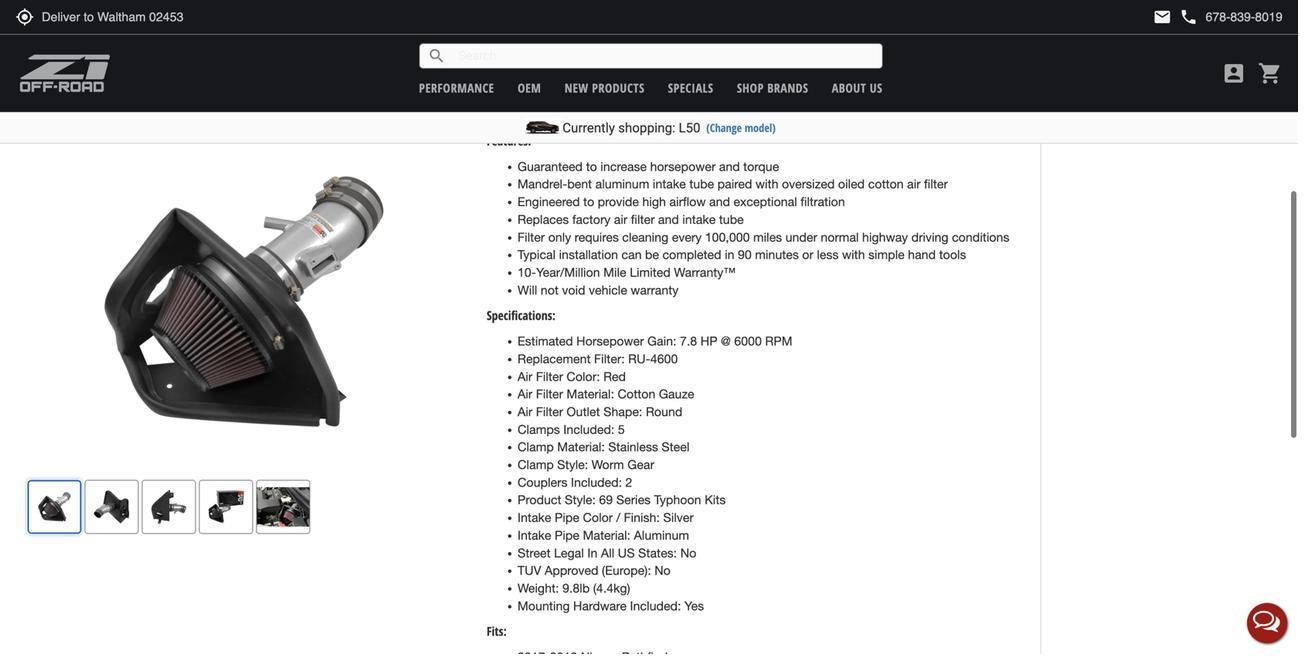 Task type: locate. For each thing, give the bounding box(es) containing it.
0 vertical spatial tube
[[690, 177, 714, 191]]

oem link
[[518, 80, 541, 96]]

year/million
[[536, 266, 600, 280]]

tube up 100,000
[[719, 213, 744, 227]]

every
[[672, 230, 702, 244]]

fits:
[[487, 624, 507, 640]]

1 vertical spatial with
[[842, 248, 865, 262]]

2 clamp from the top
[[518, 458, 554, 472]]

1 pipe from the top
[[555, 511, 580, 525]]

no
[[681, 546, 697, 561], [655, 564, 671, 578]]

air
[[518, 370, 533, 384], [518, 387, 533, 402], [518, 405, 533, 419]]

gain:
[[648, 334, 677, 349]]

intake
[[518, 511, 551, 525], [518, 529, 551, 543]]

filter right the 'cotton'
[[924, 177, 948, 191]]

clamp up couplers
[[518, 458, 554, 472]]

1 vertical spatial air
[[518, 387, 533, 402]]

shape:
[[604, 405, 643, 419]]

0 vertical spatial to
[[586, 160, 597, 174]]

1 vertical spatial style:
[[565, 493, 596, 508]]

0 vertical spatial no
[[681, 546, 697, 561]]

69-7084ts
[[518, 108, 579, 123]]

2 vertical spatial air
[[518, 405, 533, 419]]

included: left "yes"
[[630, 599, 681, 614]]

7.8
[[680, 334, 697, 349]]

phone
[[1180, 8, 1198, 26]]

0 vertical spatial air
[[907, 177, 921, 191]]

product right this
[[1216, 1, 1248, 15]]

features:
[[487, 133, 531, 149]]

1 vertical spatial tube
[[719, 213, 744, 227]]

clamp down clamps
[[518, 440, 554, 455]]

69
[[599, 493, 613, 508]]

0 vertical spatial clamp
[[518, 440, 554, 455]]

air
[[907, 177, 921, 191], [614, 213, 628, 227]]

2 pipe from the top
[[555, 529, 580, 543]]

(change model) link
[[707, 120, 776, 135]]

1 vertical spatial clamp
[[518, 458, 554, 472]]

about us link
[[832, 80, 883, 96]]

typical
[[518, 248, 556, 262]]

torque
[[744, 160, 779, 174]]

this
[[1196, 1, 1213, 15]]

with
[[756, 177, 779, 191], [842, 248, 865, 262]]

air right the 'cotton'
[[907, 177, 921, 191]]

included: up 69
[[571, 476, 622, 490]]

2
[[626, 476, 633, 490]]

will
[[518, 283, 537, 297]]

0 vertical spatial air
[[518, 370, 533, 384]]

mandrel-
[[518, 177, 567, 191]]

to up bent
[[586, 160, 597, 174]]

clamps
[[518, 423, 560, 437]]

filtration
[[801, 195, 845, 209]]

material: up all
[[583, 529, 631, 543]]

account_box
[[1222, 61, 1247, 86]]

us
[[870, 80, 883, 96]]

paired
[[718, 177, 752, 191]]

0 vertical spatial material:
[[567, 387, 614, 402]]

pipe
[[555, 511, 580, 525], [555, 529, 580, 543]]

(change
[[707, 120, 742, 135]]

0 vertical spatial pipe
[[555, 511, 580, 525]]

pipe up legal
[[555, 529, 580, 543]]

no down states:
[[655, 564, 671, 578]]

to up 'factory'
[[584, 195, 595, 209]]

0 horizontal spatial product
[[518, 493, 562, 508]]

to
[[586, 160, 597, 174], [584, 195, 595, 209]]

product down couplers
[[518, 493, 562, 508]]

0 horizontal spatial air
[[614, 213, 628, 227]]

material: up worm
[[557, 440, 605, 455]]

highway
[[863, 230, 908, 244]]

and up 'paired'
[[719, 160, 740, 174]]

0 vertical spatial included:
[[564, 423, 615, 437]]

increase
[[601, 160, 647, 174]]

about us
[[832, 80, 883, 96]]

air down "provide"
[[614, 213, 628, 227]]

0 vertical spatial with
[[756, 177, 779, 191]]

(europe):
[[602, 564, 651, 578]]

1 horizontal spatial product
[[1216, 1, 1248, 15]]

intake down airflow
[[683, 213, 716, 227]]

pipe left color
[[555, 511, 580, 525]]

tuv
[[518, 564, 541, 578]]

1 vertical spatial intake
[[518, 529, 551, 543]]

included:
[[564, 423, 615, 437], [571, 476, 622, 490], [630, 599, 681, 614]]

2 vertical spatial included:
[[630, 599, 681, 614]]

less
[[817, 248, 839, 262]]

1 vertical spatial air
[[614, 213, 628, 227]]

material: up outlet
[[567, 387, 614, 402]]

with up 'exceptional'
[[756, 177, 779, 191]]

1 vertical spatial pipe
[[555, 529, 580, 543]]

0 vertical spatial intake
[[518, 511, 551, 525]]

mail
[[1154, 8, 1172, 26]]

account_box link
[[1218, 61, 1251, 86]]

cotton
[[868, 177, 904, 191]]

and down high
[[658, 213, 679, 227]]

style: up couplers
[[557, 458, 588, 472]]

1 horizontal spatial about
[[1168, 1, 1193, 15]]

1 horizontal spatial tube
[[719, 213, 744, 227]]

90
[[738, 248, 752, 262]]

filter up cleaning
[[631, 213, 655, 227]]

style: up color
[[565, 493, 596, 508]]

filter
[[518, 230, 545, 244], [536, 370, 563, 384], [536, 387, 563, 402], [536, 405, 563, 419]]

mile
[[604, 266, 627, 280]]

Search search field
[[446, 44, 882, 68]]

filter inside guaranteed to increase horsepower and torque mandrel-bent aluminum intake tube paired with oversized oiled cotton air filter engineered to provide high airflow and exceptional filtration replaces factory air filter and intake tube filter only requires cleaning every 100,000 miles under normal highway driving conditions typical installation can be completed in 90 minutes or less with simple hand tools 10-year/million mile limited warranty™ will not void vehicle warranty
[[518, 230, 545, 244]]

states:
[[638, 546, 677, 561]]

hp
[[701, 334, 718, 349]]

tube up airflow
[[690, 177, 714, 191]]

no right states:
[[681, 546, 697, 561]]

horsepower
[[577, 334, 644, 349]]

and down 'paired'
[[709, 195, 730, 209]]

simple
[[869, 248, 905, 262]]

0 vertical spatial about
[[1168, 1, 1193, 15]]

2 vertical spatial and
[[658, 213, 679, 227]]

included: down outlet
[[564, 423, 615, 437]]

0 horizontal spatial tube
[[690, 177, 714, 191]]

model)
[[745, 120, 776, 135]]

0 horizontal spatial filter
[[631, 213, 655, 227]]

rpm
[[765, 334, 793, 349]]

1 vertical spatial intake
[[683, 213, 716, 227]]

69-
[[518, 108, 536, 123]]

material:
[[567, 387, 614, 402], [557, 440, 605, 455], [583, 529, 631, 543]]

6000
[[734, 334, 762, 349]]

intake down horsepower
[[653, 177, 686, 191]]

1 vertical spatial filter
[[631, 213, 655, 227]]

legal
[[554, 546, 584, 561]]

0 vertical spatial product
[[1216, 1, 1248, 15]]

0 horizontal spatial about
[[832, 80, 867, 96]]

performance link
[[419, 80, 494, 96]]

color:
[[567, 370, 600, 384]]

clamp
[[518, 440, 554, 455], [518, 458, 554, 472]]

all
[[601, 546, 615, 561]]

filter:
[[594, 352, 625, 366]]

intake
[[653, 177, 686, 191], [683, 213, 716, 227]]

or
[[803, 248, 814, 262]]

new products link
[[565, 80, 645, 96]]

with down normal
[[842, 248, 865, 262]]

1 vertical spatial to
[[584, 195, 595, 209]]

1 horizontal spatial filter
[[924, 177, 948, 191]]

question
[[1127, 1, 1165, 15]]

1 vertical spatial about
[[832, 80, 867, 96]]

ask
[[1101, 1, 1116, 15]]

conditions
[[952, 230, 1010, 244]]

engineered
[[518, 195, 580, 209]]

1 vertical spatial no
[[655, 564, 671, 578]]

1 horizontal spatial with
[[842, 248, 865, 262]]

2 vertical spatial material:
[[583, 529, 631, 543]]

tools
[[940, 248, 967, 262]]

1 vertical spatial product
[[518, 493, 562, 508]]

ru-
[[628, 352, 651, 366]]

product inside ask a question about this product link
[[1216, 1, 1248, 15]]

products
[[592, 80, 645, 96]]



Task type: describe. For each thing, give the bounding box(es) containing it.
1 vertical spatial material:
[[557, 440, 605, 455]]

(4.4kg)
[[593, 582, 630, 596]]

/
[[616, 511, 621, 525]]

in
[[725, 248, 735, 262]]

provide
[[598, 195, 639, 209]]

cotton
[[618, 387, 656, 402]]

3 air from the top
[[518, 405, 533, 419]]

100,000
[[705, 230, 750, 244]]

normal
[[821, 230, 859, 244]]

approved
[[545, 564, 599, 578]]

ask a question about this product link
[[1054, 0, 1273, 22]]

street
[[518, 546, 551, 561]]

new
[[565, 80, 589, 96]]

0 horizontal spatial no
[[655, 564, 671, 578]]

shopping_cart
[[1258, 61, 1283, 86]]

be
[[645, 248, 659, 262]]

exceptional
[[734, 195, 797, 209]]

part number:
[[487, 81, 553, 98]]

2 intake from the top
[[518, 529, 551, 543]]

weight:
[[518, 582, 559, 596]]

shop
[[737, 80, 764, 96]]

number:
[[510, 81, 553, 98]]

hardware
[[573, 599, 627, 614]]

driving
[[912, 230, 949, 244]]

aluminum
[[596, 177, 650, 191]]

0 vertical spatial style:
[[557, 458, 588, 472]]

in
[[588, 546, 598, 561]]

guaranteed to increase horsepower and torque mandrel-bent aluminum intake tube paired with oversized oiled cotton air filter engineered to provide high airflow and exceptional filtration replaces factory air filter and intake tube filter only requires cleaning every 100,000 miles under normal highway driving conditions typical installation can be completed in 90 minutes or less with simple hand tools 10-year/million mile limited warranty™ will not void vehicle warranty
[[518, 160, 1010, 297]]

0 horizontal spatial with
[[756, 177, 779, 191]]

1 intake from the top
[[518, 511, 551, 525]]

outlet
[[567, 405, 600, 419]]

5
[[618, 423, 625, 437]]

worm
[[592, 458, 624, 472]]

currently
[[563, 120, 615, 136]]

cleaning
[[622, 230, 669, 244]]

airflow
[[670, 195, 706, 209]]

only
[[548, 230, 571, 244]]

1 horizontal spatial no
[[681, 546, 697, 561]]

aluminum
[[634, 529, 689, 543]]

l50
[[679, 120, 701, 136]]

guaranteed
[[518, 160, 583, 174]]

shopping_cart link
[[1254, 61, 1283, 86]]

minutes
[[755, 248, 799, 262]]

round
[[646, 405, 683, 419]]

0 vertical spatial intake
[[653, 177, 686, 191]]

part
[[487, 81, 507, 98]]

installation
[[559, 248, 618, 262]]

2 air from the top
[[518, 387, 533, 402]]

red
[[604, 370, 626, 384]]

search
[[428, 47, 446, 65]]

shop brands
[[737, 80, 809, 96]]

1 vertical spatial and
[[709, 195, 730, 209]]

couplers
[[518, 476, 568, 490]]

replacement
[[518, 352, 591, 366]]

us
[[618, 546, 635, 561]]

void
[[562, 283, 586, 297]]

specials
[[668, 80, 714, 96]]

10-
[[518, 266, 536, 280]]

mail phone
[[1154, 8, 1198, 26]]

phone link
[[1180, 8, 1283, 26]]

1 clamp from the top
[[518, 440, 554, 455]]

ask a question about this product
[[1101, 1, 1248, 15]]

mail link
[[1154, 8, 1172, 26]]

shop brands link
[[737, 80, 809, 96]]

warranty
[[631, 283, 679, 297]]

silver
[[663, 511, 694, 525]]

gauze
[[659, 387, 695, 402]]

0 vertical spatial and
[[719, 160, 740, 174]]

product inside estimated horsepower gain: 7.8 hp @ 6000 rpm replacement filter: ru-4600 air filter color: red air filter material: cotton gauze air filter outlet shape: round clamps included: 5 clamp material: stainless steel clamp style: worm gear couplers included: 2 product style: 69 series typhoon kits intake pipe color / finish: silver intake pipe material: aluminum street legal in all us states: no tuv approved (europe): no weight: 9.8lb (4.4kg) mounting hardware included: yes
[[518, 493, 562, 508]]

limited
[[630, 266, 671, 280]]

estimated horsepower gain: 7.8 hp @ 6000 rpm replacement filter: ru-4600 air filter color: red air filter material: cotton gauze air filter outlet shape: round clamps included: 5 clamp material: stainless steel clamp style: worm gear couplers included: 2 product style: 69 series typhoon kits intake pipe color / finish: silver intake pipe material: aluminum street legal in all us states: no tuv approved (europe): no weight: 9.8lb (4.4kg) mounting hardware included: yes
[[518, 334, 793, 614]]

horsepower
[[650, 160, 716, 174]]

1 air from the top
[[518, 370, 533, 384]]

specials link
[[668, 80, 714, 96]]

series
[[617, 493, 651, 508]]

gear
[[628, 458, 655, 472]]

color
[[583, 511, 613, 525]]

factory
[[573, 213, 611, 227]]

oiled
[[838, 177, 865, 191]]

oem
[[518, 80, 541, 96]]

1 horizontal spatial air
[[907, 177, 921, 191]]

0 vertical spatial filter
[[924, 177, 948, 191]]

new products
[[565, 80, 645, 96]]

1 vertical spatial included:
[[571, 476, 622, 490]]

high
[[643, 195, 666, 209]]

z1 motorsports logo image
[[19, 54, 111, 93]]

kits
[[705, 493, 726, 508]]



Task type: vqa. For each thing, say whether or not it's contained in the screenshot.
FILTER:
yes



